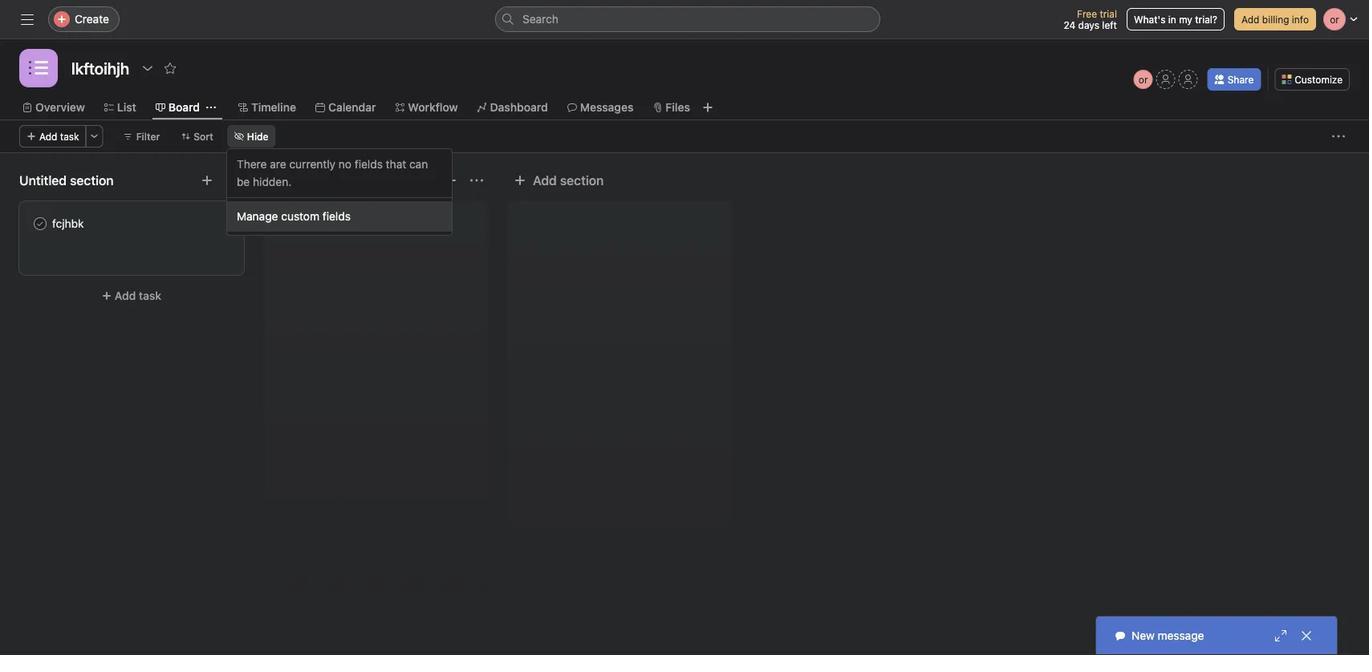 Task type: locate. For each thing, give the bounding box(es) containing it.
2 vertical spatial add task
[[115, 289, 161, 303]]

create button
[[48, 6, 120, 32]]

1 vertical spatial add task button
[[273, 211, 478, 240]]

fcjhbk
[[52, 217, 84, 230]]

filter
[[136, 131, 160, 142]]

add
[[1242, 14, 1260, 25], [39, 131, 57, 142], [533, 173, 557, 188], [359, 219, 380, 232], [115, 289, 136, 303]]

fields right custom
[[323, 210, 351, 223]]

search list box
[[495, 6, 881, 32]]

files
[[666, 101, 690, 114]]

calendar
[[328, 101, 376, 114]]

that
[[386, 158, 406, 171]]

0 horizontal spatial fields
[[323, 210, 351, 223]]

workflow
[[408, 101, 458, 114]]

list
[[117, 101, 136, 114]]

left
[[1102, 19, 1117, 31]]

add task button
[[19, 125, 86, 148], [273, 211, 478, 240], [19, 282, 244, 311]]

0 vertical spatial fields
[[355, 158, 383, 171]]

fields
[[355, 158, 383, 171], [323, 210, 351, 223]]

add section button
[[507, 166, 610, 195]]

expand new message image
[[1275, 630, 1288, 643]]

menu containing there are currently no fields that can be hidden.
[[227, 149, 452, 235]]

2 horizontal spatial task
[[383, 219, 405, 232]]

1 horizontal spatial add task
[[115, 289, 161, 303]]

there are currently no fields that can be hidden.
[[237, 158, 428, 189]]

expand sidebar image
[[21, 13, 34, 26]]

menu
[[227, 149, 452, 235]]

currently
[[289, 158, 336, 171]]

manage
[[237, 210, 278, 223]]

list link
[[104, 99, 136, 116]]

workflow link
[[395, 99, 458, 116]]

list image
[[29, 59, 48, 78]]

Completed checkbox
[[31, 214, 50, 234]]

dashboard
[[490, 101, 548, 114]]

share button
[[1208, 68, 1261, 91]]

section
[[560, 173, 604, 188]]

2 vertical spatial add task button
[[19, 282, 244, 311]]

overview link
[[22, 99, 85, 116]]

timeline
[[251, 101, 296, 114]]

no
[[339, 158, 352, 171]]

khvjgfjh
[[263, 173, 311, 188]]

1 vertical spatial fields
[[323, 210, 351, 223]]

what's in my trial? button
[[1127, 8, 1225, 31]]

2 horizontal spatial add task
[[359, 219, 405, 232]]

task
[[60, 131, 79, 142], [383, 219, 405, 232], [139, 289, 161, 303]]

add inside add section button
[[533, 173, 557, 188]]

1 vertical spatial task
[[383, 219, 405, 232]]

completed image
[[31, 214, 50, 234]]

messages
[[580, 101, 634, 114]]

board link
[[156, 99, 200, 116]]

dashboard link
[[477, 99, 548, 116]]

24
[[1064, 19, 1076, 31]]

or button
[[1134, 70, 1153, 89]]

1 horizontal spatial task
[[139, 289, 161, 303]]

files link
[[653, 99, 690, 116]]

None text field
[[67, 54, 133, 83]]

0 horizontal spatial task
[[60, 131, 79, 142]]

free
[[1077, 8, 1097, 19]]

manage custom fields
[[237, 210, 351, 223]]

fields right no
[[355, 158, 383, 171]]

add task image
[[201, 174, 214, 187]]

or
[[1139, 74, 1148, 85]]

are
[[270, 158, 286, 171]]

0 vertical spatial add task
[[39, 131, 79, 142]]

board
[[168, 101, 200, 114]]

messages link
[[567, 99, 634, 116]]

hide
[[247, 131, 269, 142]]

add task image
[[445, 174, 458, 187]]

add task
[[39, 131, 79, 142], [359, 219, 405, 232], [115, 289, 161, 303]]

trial?
[[1195, 14, 1218, 25]]

more section actions image
[[226, 174, 239, 187]]

1 horizontal spatial fields
[[355, 158, 383, 171]]

what's
[[1134, 14, 1166, 25]]



Task type: vqa. For each thing, say whether or not it's contained in the screenshot.
rightmost Add task icon
yes



Task type: describe. For each thing, give the bounding box(es) containing it.
fields inside menu item
[[323, 210, 351, 223]]

search button
[[495, 6, 881, 32]]

search
[[523, 12, 559, 26]]

free trial 24 days left
[[1064, 8, 1117, 31]]

add inside add billing info button
[[1242, 14, 1260, 25]]

0 vertical spatial task
[[60, 131, 79, 142]]

in
[[1169, 14, 1177, 25]]

0 vertical spatial add task button
[[19, 125, 86, 148]]

info
[[1292, 14, 1309, 25]]

trial
[[1100, 8, 1117, 19]]

customize
[[1295, 74, 1343, 85]]

my
[[1179, 14, 1193, 25]]

filter button
[[116, 125, 167, 148]]

untitled section
[[19, 173, 114, 188]]

new message
[[1132, 630, 1204, 643]]

billing
[[1263, 14, 1290, 25]]

sort
[[194, 131, 213, 142]]

share
[[1228, 74, 1254, 85]]

calendar link
[[315, 99, 376, 116]]

more actions image
[[90, 132, 99, 141]]

show options image
[[141, 62, 154, 75]]

add to starred image
[[164, 62, 177, 75]]

more actions image
[[1333, 130, 1345, 143]]

what's in my trial?
[[1134, 14, 1218, 25]]

close image
[[1300, 630, 1313, 643]]

fields inside there are currently no fields that can be hidden.
[[355, 158, 383, 171]]

0 horizontal spatial add task
[[39, 131, 79, 142]]

be
[[237, 175, 250, 189]]

sort button
[[174, 125, 221, 148]]

more section actions image
[[470, 174, 483, 187]]

days
[[1079, 19, 1100, 31]]

add billing info button
[[1235, 8, 1316, 31]]

2 vertical spatial task
[[139, 289, 161, 303]]

tab actions image
[[206, 103, 216, 112]]

overview
[[35, 101, 85, 114]]

timeline link
[[238, 99, 296, 116]]

hidden.
[[253, 175, 292, 189]]

add section
[[533, 173, 604, 188]]

1 vertical spatial add task
[[359, 219, 405, 232]]

create
[[75, 12, 109, 26]]

there
[[237, 158, 267, 171]]

add billing info
[[1242, 14, 1309, 25]]

add tab image
[[701, 101, 714, 114]]

customize button
[[1275, 68, 1350, 91]]

manage custom fields menu item
[[227, 198, 452, 235]]

can
[[409, 158, 428, 171]]

hide button
[[227, 125, 276, 148]]

custom
[[281, 210, 320, 223]]



